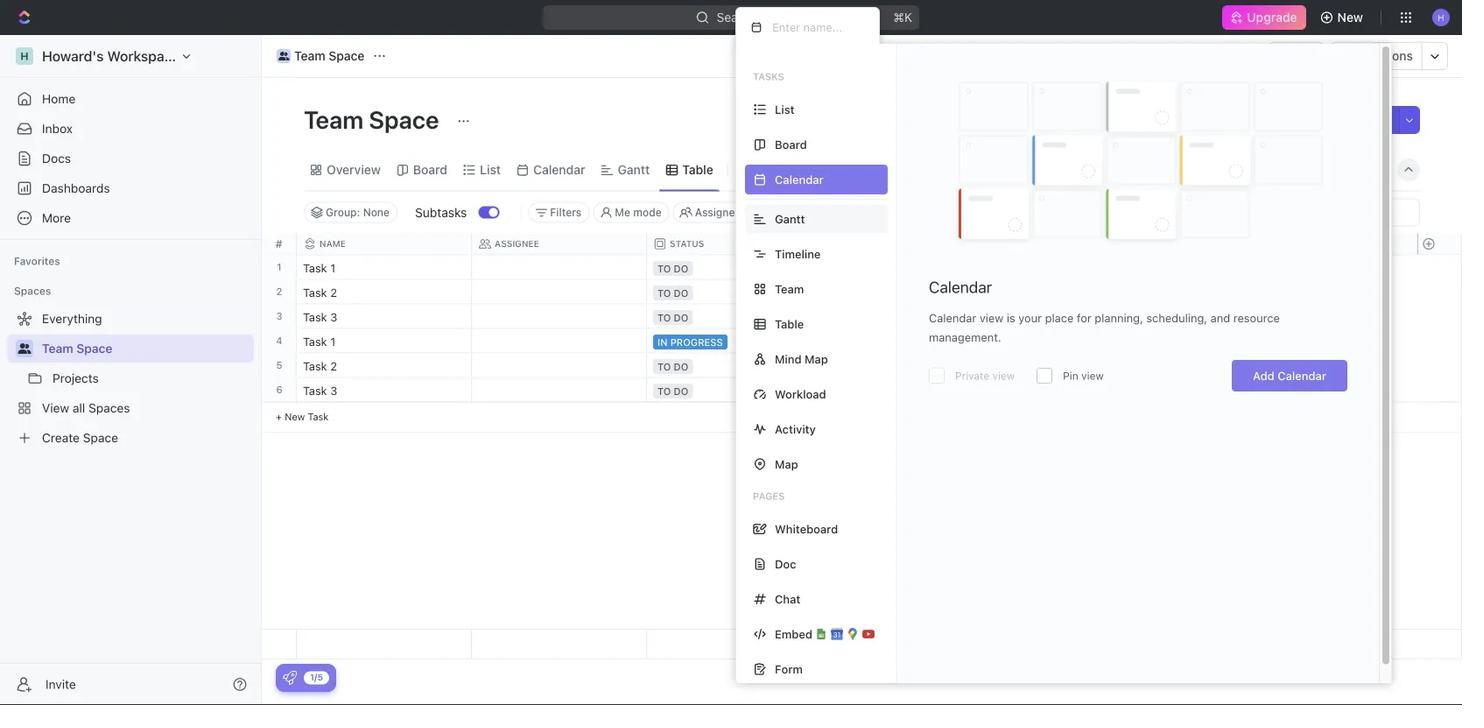 Task type: vqa. For each thing, say whether or not it's contained in the screenshot.


Task type: locate. For each thing, give the bounding box(es) containing it.
task 3 down task 2
[[303, 384, 337, 397]]

view inside calendar view is your place for planning, scheduling, and resource management.
[[980, 311, 1004, 325]]

grid
[[262, 233, 1463, 660]]

upgrade link
[[1223, 5, 1307, 30]]

2 to do cell from the top
[[647, 280, 822, 304]]

space
[[329, 49, 365, 63], [369, 105, 439, 134], [76, 341, 112, 356]]

automations button
[[1332, 43, 1422, 69]]

0 vertical spatial space
[[329, 49, 365, 63]]

task
[[1363, 113, 1389, 127], [303, 310, 327, 323], [303, 335, 327, 348], [303, 359, 327, 372], [303, 384, 327, 397], [308, 411, 329, 423]]

‎task
[[303, 261, 327, 274], [303, 286, 327, 299]]

map down activity
[[775, 458, 799, 471]]

2 for task
[[330, 359, 337, 372]]

set priority image for first set priority element from the bottom of the page
[[995, 379, 1021, 405]]

2 for ‎task
[[330, 286, 337, 299]]

2 vertical spatial team space
[[42, 341, 112, 356]]

view for calendar
[[980, 311, 1004, 325]]

press space to select this row. row containing ‎task 2
[[297, 280, 1173, 304]]

0 horizontal spatial map
[[775, 458, 799, 471]]

1 set priority image from the top
[[995, 330, 1021, 356]]

your
[[1019, 311, 1042, 325]]

6
[[276, 384, 283, 395]]

press space to select this row. row
[[262, 255, 297, 280], [297, 255, 1173, 280], [262, 280, 297, 304], [297, 280, 1173, 304], [262, 304, 297, 329], [297, 304, 1173, 332], [262, 329, 297, 353], [297, 329, 1173, 356], [262, 353, 297, 378], [297, 353, 1173, 381], [262, 378, 297, 402], [297, 378, 1173, 405], [297, 630, 1173, 660]]

do for 2nd set priority element from the bottom of the page
[[674, 361, 689, 372]]

place
[[1046, 311, 1074, 325]]

view right pin
[[1082, 370, 1104, 382]]

in
[[658, 336, 668, 348]]

management.
[[929, 331, 1002, 344]]

task for first set priority element from the top of the page
[[303, 310, 327, 323]]

set priority image for first set priority element from the top of the page
[[995, 305, 1021, 332]]

1 horizontal spatial map
[[805, 353, 828, 366]]

team space
[[294, 49, 365, 63], [304, 105, 444, 134], [42, 341, 112, 356]]

progress
[[671, 336, 723, 348]]

set priority image
[[995, 305, 1021, 332], [995, 379, 1021, 405]]

1 2 3 4 5 6
[[276, 261, 283, 395]]

view left is
[[980, 311, 1004, 325]]

team space link inside tree
[[42, 335, 251, 363]]

team space tree
[[7, 305, 254, 452]]

2 down the ‎task 1
[[330, 286, 337, 299]]

task 2
[[303, 359, 337, 372]]

⌘k
[[894, 10, 913, 25]]

1 vertical spatial list
[[480, 162, 501, 177]]

3 to do from the top
[[658, 312, 689, 323]]

subtasks button
[[408, 198, 479, 226]]

search
[[1185, 162, 1226, 177]]

5 to from the top
[[658, 385, 671, 397]]

2 ‎task from the top
[[303, 286, 327, 299]]

closed
[[811, 206, 845, 219]]

0 vertical spatial add
[[1336, 113, 1359, 127]]

to do cell for 2nd set priority element from the bottom of the page
[[647, 353, 822, 377]]

0 horizontal spatial team space link
[[42, 335, 251, 363]]

map right "mind"
[[805, 353, 828, 366]]

hide
[[1255, 162, 1282, 177], [874, 206, 898, 219]]

overview
[[327, 162, 381, 177]]

to do cell for first set priority element from the top of the page
[[647, 304, 822, 328]]

0 vertical spatial user group image
[[278, 52, 289, 60]]

onboarding checklist button image
[[283, 671, 297, 685]]

mind
[[775, 353, 802, 366]]

view
[[980, 311, 1004, 325], [993, 370, 1015, 382], [1082, 370, 1104, 382]]

0 horizontal spatial hide
[[874, 206, 898, 219]]

1 up ‎task 2
[[330, 261, 336, 274]]

gantt link
[[614, 158, 650, 182]]

list right board link
[[480, 162, 501, 177]]

0 vertical spatial new
[[1338, 10, 1364, 25]]

0 horizontal spatial space
[[76, 341, 112, 356]]

‎task up ‎task 2
[[303, 261, 327, 274]]

2 vertical spatial space
[[76, 341, 112, 356]]

row group
[[262, 255, 297, 433], [297, 255, 1173, 433], [1418, 255, 1462, 433], [1418, 630, 1462, 659]]

1 vertical spatial user group image
[[18, 343, 31, 354]]

upgrade
[[1248, 10, 1298, 25]]

2 left ‎task 2
[[276, 286, 282, 297]]

5 to do from the top
[[658, 385, 689, 397]]

1 vertical spatial hide
[[874, 206, 898, 219]]

in progress
[[658, 336, 723, 348]]

task 3 for to do cell related to first set priority element from the top of the page
[[303, 310, 337, 323]]

set priority image
[[995, 330, 1021, 356], [995, 354, 1021, 381]]

task 3
[[303, 310, 337, 323], [303, 384, 337, 397]]

view for private view
[[1082, 370, 1104, 382]]

4 do from the top
[[674, 361, 689, 372]]

0 vertical spatial table
[[683, 162, 714, 177]]

3 up 4
[[276, 311, 283, 322]]

0 horizontal spatial new
[[285, 411, 305, 423]]

press space to select this row. row containing 3
[[262, 304, 297, 329]]

to
[[658, 263, 671, 274], [658, 287, 671, 299], [658, 312, 671, 323], [658, 361, 671, 372], [658, 385, 671, 397]]

chat
[[775, 593, 801, 606]]

calendar view is your place for planning, scheduling, and resource management.
[[929, 311, 1280, 344]]

add inside button
[[1336, 113, 1359, 127]]

pages
[[753, 491, 785, 502]]

0 horizontal spatial add
[[1253, 369, 1275, 382]]

0 vertical spatial ‎task
[[303, 261, 327, 274]]

scheduling,
[[1147, 311, 1208, 325]]

add calendar
[[1253, 369, 1327, 382]]

1 vertical spatial team space
[[304, 105, 444, 134]]

1 vertical spatial table
[[775, 318, 804, 331]]

2 set priority image from the top
[[995, 354, 1021, 381]]

board up subtasks
[[413, 162, 448, 177]]

new inside button
[[1338, 10, 1364, 25]]

1 vertical spatial team space link
[[42, 335, 251, 363]]

1 horizontal spatial hide
[[1255, 162, 1282, 177]]

to do cell
[[647, 255, 822, 279], [647, 280, 822, 304], [647, 304, 822, 328], [647, 353, 822, 377], [647, 378, 822, 402]]

add up customize on the right
[[1336, 113, 1359, 127]]

0 vertical spatial gantt
[[618, 162, 650, 177]]

2 to do from the top
[[658, 287, 689, 299]]

Search tasks... text field
[[1245, 199, 1420, 226]]

1 do from the top
[[674, 263, 689, 274]]

0 vertical spatial hide
[[1255, 162, 1282, 177]]

3 down ‎task 2
[[330, 310, 337, 323]]

table up assignees 'button'
[[683, 162, 714, 177]]

4 to do cell from the top
[[647, 353, 822, 377]]

new down task 2
[[285, 411, 305, 423]]

3 do from the top
[[674, 312, 689, 323]]

list
[[775, 103, 795, 116], [480, 162, 501, 177]]

4 to from the top
[[658, 361, 671, 372]]

do
[[674, 263, 689, 274], [674, 287, 689, 299], [674, 312, 689, 323], [674, 361, 689, 372], [674, 385, 689, 397]]

1 horizontal spatial space
[[329, 49, 365, 63]]

0 vertical spatial list
[[775, 103, 795, 116]]

1 vertical spatial space
[[369, 105, 439, 134]]

task for 3rd set priority element from the bottom
[[303, 335, 327, 348]]

set priority image for 1
[[995, 330, 1021, 356]]

to do
[[658, 263, 689, 274], [658, 287, 689, 299], [658, 312, 689, 323], [658, 361, 689, 372], [658, 385, 689, 397]]

5 do from the top
[[674, 385, 689, 397]]

0 vertical spatial map
[[805, 353, 828, 366]]

pin
[[1064, 370, 1079, 382]]

inbox link
[[7, 115, 254, 143]]

hide button
[[867, 202, 905, 223]]

set priority image right private
[[995, 379, 1021, 405]]

team space inside tree
[[42, 341, 112, 356]]

3 to from the top
[[658, 312, 671, 323]]

set priority element
[[995, 305, 1021, 332], [995, 330, 1021, 356], [995, 354, 1021, 381], [995, 379, 1021, 405]]

1 horizontal spatial new
[[1338, 10, 1364, 25]]

press space to select this row. row containing 1
[[262, 255, 297, 280]]

gantt up timeline on the right of page
[[775, 212, 805, 226]]

view button
[[736, 149, 793, 191]]

list down tasks
[[775, 103, 795, 116]]

table up "mind"
[[775, 318, 804, 331]]

3 down task 2
[[330, 384, 337, 397]]

add task
[[1336, 113, 1389, 127]]

1 vertical spatial ‎task
[[303, 286, 327, 299]]

1 vertical spatial add
[[1253, 369, 1275, 382]]

cell
[[472, 255, 647, 279], [822, 255, 998, 279], [998, 255, 1173, 279], [472, 280, 647, 304], [822, 280, 998, 304], [998, 280, 1173, 304], [472, 304, 647, 328], [822, 304, 998, 328], [472, 329, 647, 353], [822, 329, 998, 353], [472, 353, 647, 377], [822, 353, 998, 377], [472, 378, 647, 402], [822, 378, 998, 402], [998, 630, 1173, 659]]

1 horizontal spatial board
[[775, 138, 807, 151]]

team space link
[[272, 46, 369, 67], [42, 335, 251, 363]]

1 horizontal spatial table
[[775, 318, 804, 331]]

add down resource
[[1253, 369, 1275, 382]]

resource
[[1234, 311, 1280, 325]]

list link
[[477, 158, 501, 182]]

set priority image down is
[[995, 330, 1021, 356]]

3 inside 1 2 3 4 5 6
[[276, 311, 283, 322]]

task 3 down ‎task 2
[[303, 310, 337, 323]]

new up automations on the top right of the page
[[1338, 10, 1364, 25]]

table
[[683, 162, 714, 177], [775, 318, 804, 331]]

team
[[294, 49, 326, 63], [304, 105, 364, 134], [775, 282, 804, 296], [42, 341, 73, 356]]

assignees button
[[673, 202, 755, 223]]

1 horizontal spatial list
[[775, 103, 795, 116]]

planning,
[[1095, 311, 1144, 325]]

2 horizontal spatial space
[[369, 105, 439, 134]]

2
[[330, 286, 337, 299], [276, 286, 282, 297], [330, 359, 337, 372]]

assignees
[[695, 206, 747, 219]]

1 vertical spatial new
[[285, 411, 305, 423]]

1 horizontal spatial gantt
[[775, 212, 805, 226]]

1 for task 1
[[330, 335, 336, 348]]

new
[[1338, 10, 1364, 25], [285, 411, 305, 423]]

press space to select this row. row containing 4
[[262, 329, 297, 353]]

1 down the #
[[277, 261, 282, 273]]

in progress cell
[[647, 329, 822, 353]]

tasks
[[753, 71, 785, 82]]

1 up task 2
[[330, 335, 336, 348]]

board up view
[[775, 138, 807, 151]]

hide right 'closed'
[[874, 206, 898, 219]]

0 vertical spatial team space link
[[272, 46, 369, 67]]

0 horizontal spatial board
[[413, 162, 448, 177]]

calendar
[[533, 162, 586, 177], [929, 278, 993, 296], [929, 311, 977, 325], [1278, 369, 1327, 382]]

to for first set priority element from the bottom of the page
[[658, 385, 671, 397]]

to do cell for first set priority element from the bottom of the page
[[647, 378, 822, 402]]

activity
[[775, 423, 816, 436]]

board
[[775, 138, 807, 151], [413, 162, 448, 177]]

2 down task 1
[[330, 359, 337, 372]]

new for new task
[[285, 411, 305, 423]]

press space to select this row. row containing 6
[[262, 378, 297, 402]]

4
[[276, 335, 283, 346]]

3
[[330, 310, 337, 323], [276, 311, 283, 322], [330, 384, 337, 397]]

set priority image right private
[[995, 354, 1021, 381]]

private view
[[956, 370, 1015, 382]]

4 to do from the top
[[658, 361, 689, 372]]

gantt left table link
[[618, 162, 650, 177]]

press space to select this row. row containing 2
[[262, 280, 297, 304]]

0 vertical spatial set priority image
[[995, 305, 1021, 332]]

to for first set priority element from the top of the page
[[658, 312, 671, 323]]

0 horizontal spatial user group image
[[18, 343, 31, 354]]

spaces
[[14, 285, 51, 297]]

0 vertical spatial board
[[775, 138, 807, 151]]

1 vertical spatial board
[[413, 162, 448, 177]]

1 ‎task from the top
[[303, 261, 327, 274]]

2 task 3 from the top
[[303, 384, 337, 397]]

set priority image left the "place"
[[995, 305, 1021, 332]]

gantt
[[618, 162, 650, 177], [775, 212, 805, 226]]

1 vertical spatial set priority image
[[995, 379, 1021, 405]]

dashboards link
[[7, 174, 254, 202]]

hide right search at the right
[[1255, 162, 1282, 177]]

2 inside 1 2 3 4 5 6
[[276, 286, 282, 297]]

user group image
[[278, 52, 289, 60], [18, 343, 31, 354]]

1 horizontal spatial add
[[1336, 113, 1359, 127]]

grid containing ‎task 1
[[262, 233, 1463, 660]]

row group containing 1 2 3 4 5 6
[[262, 255, 297, 433]]

5 to do cell from the top
[[647, 378, 822, 402]]

task for first set priority element from the bottom of the page
[[303, 384, 327, 397]]

add
[[1336, 113, 1359, 127], [1253, 369, 1275, 382]]

row
[[297, 233, 1173, 255]]

1
[[330, 261, 336, 274], [277, 261, 282, 273], [330, 335, 336, 348]]

hide button
[[1234, 158, 1287, 182]]

onboarding checklist button element
[[283, 671, 297, 685]]

1 vertical spatial task 3
[[303, 384, 337, 397]]

3 to do cell from the top
[[647, 304, 822, 328]]

0 horizontal spatial table
[[683, 162, 714, 177]]

1 set priority image from the top
[[995, 305, 1021, 332]]

2 set priority image from the top
[[995, 379, 1021, 405]]

add for add calendar
[[1253, 369, 1275, 382]]

1 task 3 from the top
[[303, 310, 337, 323]]

invite
[[46, 677, 76, 692]]

‎task down the ‎task 1
[[303, 286, 327, 299]]

0 vertical spatial task 3
[[303, 310, 337, 323]]



Task type: describe. For each thing, give the bounding box(es) containing it.
0 vertical spatial team space
[[294, 49, 365, 63]]

doc
[[775, 558, 797, 571]]

subtasks
[[415, 205, 467, 219]]

view right private
[[993, 370, 1015, 382]]

2 for 1
[[276, 286, 282, 297]]

home link
[[7, 85, 254, 113]]

docs link
[[7, 145, 254, 173]]

search...
[[717, 10, 767, 25]]

‎task for ‎task 1
[[303, 261, 327, 274]]

to for 2nd set priority element from the bottom of the page
[[658, 361, 671, 372]]

private
[[956, 370, 990, 382]]

pin view
[[1064, 370, 1104, 382]]

task 3 for first set priority element from the bottom of the page to do cell
[[303, 384, 337, 397]]

1 horizontal spatial team space link
[[272, 46, 369, 67]]

press space to select this row. row containing task 2
[[297, 353, 1173, 381]]

set priority image for 2
[[995, 354, 1021, 381]]

4 set priority element from the top
[[995, 379, 1021, 405]]

1 set priority element from the top
[[995, 305, 1021, 332]]

new for new
[[1338, 10, 1364, 25]]

1/5
[[310, 672, 323, 682]]

task for 2nd set priority element from the bottom of the page
[[303, 359, 327, 372]]

1 to do from the top
[[658, 263, 689, 274]]

view button
[[736, 158, 793, 182]]

press space to select this row. row containing 5
[[262, 353, 297, 378]]

home
[[42, 92, 76, 106]]

3 set priority element from the top
[[995, 354, 1021, 381]]

dashboards
[[42, 181, 110, 195]]

new button
[[1314, 4, 1374, 32]]

do for first set priority element from the top of the page
[[674, 312, 689, 323]]

row group containing ‎task 1
[[297, 255, 1173, 433]]

show closed
[[780, 206, 845, 219]]

overview link
[[323, 158, 381, 182]]

1 for ‎task 1
[[330, 261, 336, 274]]

favorites
[[14, 255, 60, 267]]

favorites button
[[7, 251, 67, 272]]

show
[[780, 206, 808, 219]]

inbox
[[42, 121, 73, 136]]

search button
[[1162, 158, 1231, 182]]

press space to select this row. row containing task 1
[[297, 329, 1173, 356]]

space inside tree
[[76, 341, 112, 356]]

is
[[1007, 311, 1016, 325]]

add task button
[[1326, 106, 1400, 134]]

and
[[1211, 311, 1231, 325]]

‎task 2
[[303, 286, 337, 299]]

form
[[775, 663, 803, 676]]

customize
[[1314, 162, 1375, 177]]

whiteboard
[[775, 522, 838, 536]]

mind map
[[775, 353, 828, 366]]

task 1
[[303, 335, 336, 348]]

‎task for ‎task 2
[[303, 286, 327, 299]]

docs
[[42, 151, 71, 166]]

2 set priority element from the top
[[995, 330, 1021, 356]]

task inside button
[[1363, 113, 1389, 127]]

do for first set priority element from the bottom of the page
[[674, 385, 689, 397]]

1 horizontal spatial user group image
[[278, 52, 289, 60]]

timeline
[[775, 247, 821, 261]]

1 vertical spatial gantt
[[775, 212, 805, 226]]

hide inside dropdown button
[[1255, 162, 1282, 177]]

embed
[[775, 628, 813, 641]]

show closed button
[[758, 202, 852, 223]]

1 to do cell from the top
[[647, 255, 822, 279]]

table link
[[679, 158, 714, 182]]

sidebar navigation
[[0, 35, 262, 705]]

0 horizontal spatial list
[[480, 162, 501, 177]]

2 do from the top
[[674, 287, 689, 299]]

0 horizontal spatial gantt
[[618, 162, 650, 177]]

calendar link
[[530, 158, 586, 182]]

customize button
[[1291, 158, 1380, 182]]

1 vertical spatial map
[[775, 458, 799, 471]]

press space to select this row. row containing ‎task 1
[[297, 255, 1173, 280]]

calendar inside calendar view is your place for planning, scheduling, and resource management.
[[929, 311, 977, 325]]

#
[[276, 238, 282, 250]]

1 to from the top
[[658, 263, 671, 274]]

5
[[276, 360, 283, 371]]

view
[[758, 162, 786, 177]]

add for add task
[[1336, 113, 1359, 127]]

hide inside button
[[874, 206, 898, 219]]

‎task 1
[[303, 261, 336, 274]]

new task
[[285, 411, 329, 423]]

Enter name... field
[[771, 20, 865, 35]]

1 inside 1 2 3 4 5 6
[[277, 261, 282, 273]]

workload
[[775, 388, 827, 401]]

team inside tree
[[42, 341, 73, 356]]

2 to from the top
[[658, 287, 671, 299]]

automations
[[1341, 49, 1414, 63]]

for
[[1077, 311, 1092, 325]]

board link
[[410, 158, 448, 182]]

user group image inside the team space tree
[[18, 343, 31, 354]]



